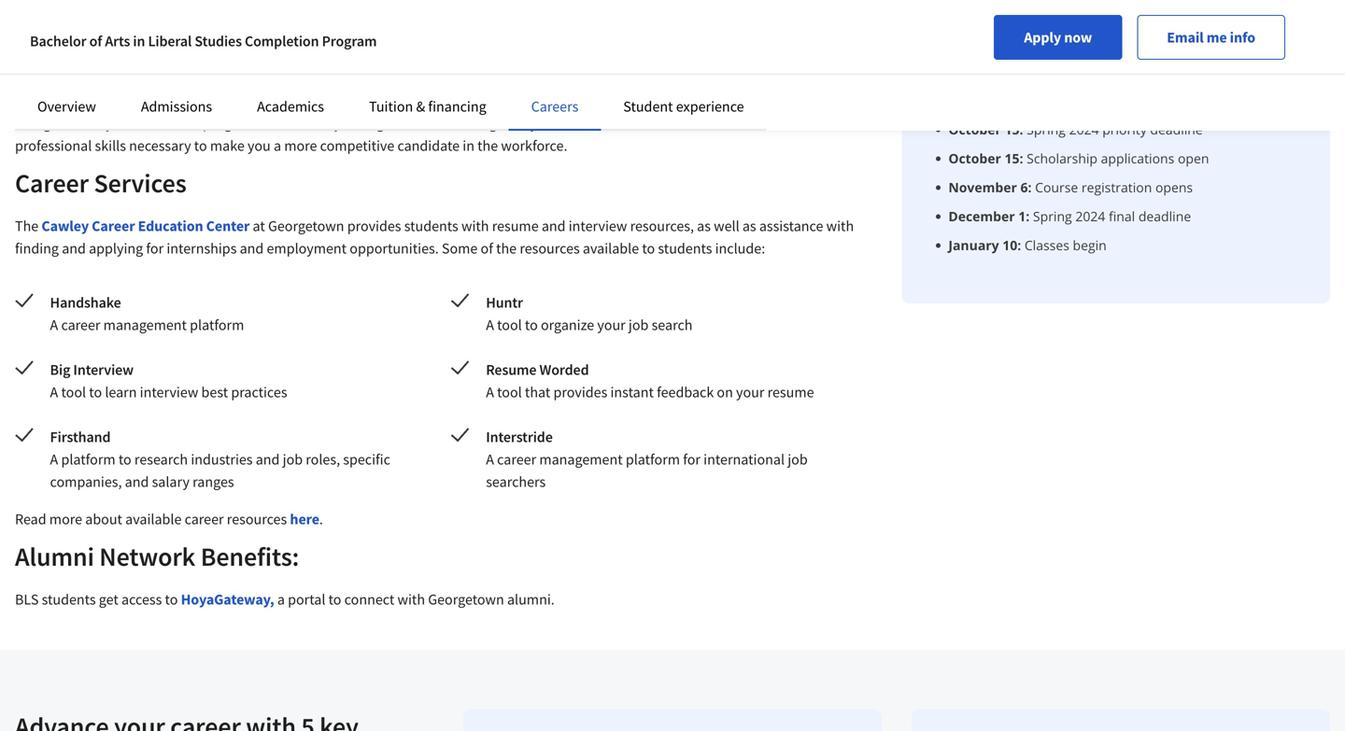 Task type: describe. For each thing, give the bounding box(es) containing it.
resume inside resume worded a tool that provides instant feedback on your resume
[[768, 383, 815, 402]]

firsthand a platform to research industries and job roles, specific companies, and salary ranges
[[50, 428, 391, 492]]

1:
[[1019, 207, 1030, 225]]

6:
[[1021, 179, 1032, 196]]

and down 'cawley'
[[62, 239, 86, 258]]

leave
[[143, 114, 176, 133]]

to inside firsthand a platform to research industries and job roles, specific companies, and salary ranges
[[119, 450, 132, 469]]

opportunities.
[[350, 239, 439, 258]]

to left pave
[[323, 67, 336, 86]]

from
[[159, 67, 188, 86]]

provides inside resume worded a tool that provides instant feedback on your resume
[[554, 383, 608, 402]]

0 vertical spatial georgetown
[[1008, 9, 1084, 28]]

to inside as a graduate, you'll leave the program with not only stronger critical thinking, analytical, and communication skills, but also the professional skills necessary to make you a more competitive candidate in the workforce.
[[194, 136, 207, 155]]

info
[[1231, 28, 1256, 47]]

the right the but
[[791, 114, 811, 133]]

you'll for necessary
[[106, 114, 140, 133]]

deadline for spring 2024 final deadline
[[1139, 207, 1192, 225]]

alumni network benefits:
[[15, 541, 299, 573]]

october for october 15: spring 2024 priority deadline
[[949, 121, 1002, 138]]

academics
[[257, 97, 324, 116]]

professional for as a graduate, you'll leave the program with not only stronger critical thinking, analytical, and communication skills, but also the professional skills necessary to make you a more competitive candidate in the workforce.
[[15, 136, 92, 155]]

not
[[290, 114, 311, 133]]

handshake a career management platform
[[50, 293, 244, 335]]

your inside resume worded a tool that provides instant feedback on your resume
[[737, 383, 765, 402]]

2024 for priority
[[1070, 121, 1100, 138]]

applications
[[1102, 150, 1175, 167]]

connect
[[345, 591, 395, 609]]

georgetown inside 'at georgetown provides students with resume and interview resources, as well as assistance with finding and applying for internships and employment opportunities.'
[[268, 217, 344, 236]]

job for firsthand a platform to research industries and job roles, specific companies, and salary ranges
[[283, 450, 303, 469]]

0 vertical spatial available
[[583, 239, 639, 258]]

professional for in this program, you'll develop the well-rounded expertise you need to advance your career while also balancing personal and professional commitments. choose from 5 key concentrations to pave your career pathway.
[[798, 45, 875, 64]]

skills,
[[700, 114, 734, 133]]

&
[[416, 97, 425, 116]]

october 15: scholarship applications open
[[949, 150, 1210, 167]]

read more about available career resources here .
[[15, 510, 323, 529]]

0 horizontal spatial students
[[42, 591, 96, 609]]

tuition & financing link
[[369, 97, 487, 116]]

georgetown- bls@coursera.org link
[[932, 9, 1216, 50]]

tuition
[[369, 97, 413, 116]]

1 vertical spatial more
[[49, 510, 82, 529]]

january 10: classes begin
[[949, 236, 1107, 254]]

candidate
[[398, 136, 460, 155]]

huntr
[[486, 293, 523, 312]]

1 horizontal spatial at
[[1122, 9, 1134, 28]]

best
[[201, 383, 228, 402]]

the
[[15, 217, 39, 236]]

search
[[652, 316, 693, 335]]

apply now button
[[995, 15, 1123, 60]]

classes
[[1025, 236, 1070, 254]]

and inside as a graduate, you'll leave the program with not only stronger critical thinking, analytical, and communication skills, but also the professional skills necessary to make you a more competitive candidate in the workforce.
[[571, 114, 595, 133]]

on
[[717, 383, 734, 402]]

ranges
[[193, 473, 234, 492]]

october for october 15: scholarship applications open
[[949, 150, 1002, 167]]

career services
[[15, 167, 187, 200]]

a for huntr a tool to organize your job search
[[486, 316, 494, 335]]

with inside as a graduate, you'll leave the program with not only stronger critical thinking, analytical, and communication skills, but also the professional skills necessary to make you a more competitive candidate in the workforce.
[[260, 114, 287, 133]]

academics link
[[257, 97, 324, 116]]

career inside interstride a career management platform for international job searchers
[[497, 450, 537, 469]]

balancing
[[649, 45, 710, 64]]

admissions link
[[141, 97, 212, 116]]

the inside in this program, you'll develop the well-rounded expertise you need to advance your career while also balancing personal and professional commitments. choose from 5 key concentrations to pave your career pathway.
[[207, 45, 228, 64]]

searchers
[[486, 473, 546, 492]]

team
[[1087, 9, 1119, 28]]

0 vertical spatial a
[[33, 114, 40, 133]]

handshake
[[50, 293, 121, 312]]

careers
[[531, 97, 579, 116]]

0 vertical spatial resources
[[520, 239, 580, 258]]

make
[[210, 136, 245, 155]]

1 as from the left
[[697, 217, 711, 236]]

0 horizontal spatial resources
[[227, 510, 287, 529]]

tool inside huntr a tool to organize your job search
[[497, 316, 522, 335]]

1 horizontal spatial georgetown
[[428, 591, 504, 609]]

workforce.
[[501, 136, 568, 155]]

advance
[[455, 45, 507, 64]]

bls@coursera.org
[[932, 32, 1041, 50]]

list item containing december 1:
[[949, 207, 1301, 226]]

november 6: course registration opens
[[949, 179, 1194, 196]]

the right leave
[[179, 114, 200, 133]]

more inside as a graduate, you'll leave the program with not only stronger critical thinking, analytical, and communication skills, but also the professional skills necessary to make you a more competitive candidate in the workforce.
[[284, 136, 317, 155]]

job for interstride a career management platform for international job searchers
[[788, 450, 808, 469]]

.
[[320, 510, 323, 529]]

interview
[[73, 361, 134, 379]]

pave
[[339, 67, 369, 86]]

feedback
[[657, 383, 714, 402]]

for inside interstride a career management platform for international job searchers
[[683, 450, 701, 469]]

commitments.
[[15, 67, 106, 86]]

students with
[[404, 217, 489, 236]]

communication
[[598, 114, 697, 133]]

industries
[[191, 450, 253, 469]]

student experience
[[624, 97, 745, 116]]

interstride
[[486, 428, 553, 447]]

develop
[[154, 45, 205, 64]]

center
[[206, 217, 250, 236]]

platform inside firsthand a platform to research industries and job roles, specific companies, and salary ranges
[[61, 450, 116, 469]]

of for the
[[481, 239, 493, 258]]

network
[[99, 541, 196, 573]]

you'll for choose
[[117, 45, 151, 64]]

me
[[1207, 28, 1228, 47]]

learn
[[105, 383, 137, 402]]

graduate,
[[43, 114, 103, 133]]

but
[[737, 114, 759, 133]]

management for interstride
[[540, 450, 623, 469]]

need
[[404, 45, 436, 64]]

cawley
[[42, 217, 89, 236]]

resources,
[[630, 217, 694, 236]]

deadline for spring 2024 priority deadline
[[1151, 121, 1204, 138]]

also inside in this program, you'll develop the well-rounded expertise you need to advance your career while also balancing personal and professional commitments. choose from 5 key concentrations to pave your career pathway.
[[620, 45, 646, 64]]

well
[[714, 217, 740, 236]]

that
[[525, 383, 551, 402]]

scholarship
[[1027, 150, 1098, 167]]

analytical,
[[504, 114, 568, 133]]

services
[[94, 167, 187, 200]]

platform for a career management platform for international job searchers
[[626, 450, 680, 469]]

tool for resume worded a tool that provides instant feedback on your resume
[[497, 383, 522, 402]]

in inside as a graduate, you'll leave the program with not only stronger critical thinking, analytical, and communication skills, but also the professional skills necessary to make you a more competitive candidate in the workforce.
[[463, 136, 475, 155]]

open
[[1179, 150, 1210, 167]]

well-
[[231, 45, 261, 64]]

careers link
[[531, 97, 579, 116]]

student experience link
[[624, 97, 745, 116]]

personal
[[713, 45, 768, 64]]

alumni
[[15, 541, 94, 573]]

registration
[[1082, 179, 1153, 196]]

as
[[15, 114, 30, 133]]

email
[[1168, 28, 1204, 47]]

your up tuition
[[372, 67, 400, 86]]

huntr a tool to organize your job search
[[486, 293, 693, 335]]

as a graduate, you'll leave the program with not only stronger critical thinking, analytical, and communication skills, but also the professional skills necessary to make you a more competitive candidate in the workforce.
[[15, 114, 811, 155]]



Task type: locate. For each thing, give the bounding box(es) containing it.
1 horizontal spatial in
[[463, 136, 475, 155]]

of for arts
[[89, 32, 102, 50]]

at right center
[[253, 217, 265, 236]]

1 horizontal spatial management
[[540, 450, 623, 469]]

instant
[[611, 383, 654, 402]]

1 horizontal spatial job
[[629, 316, 649, 335]]

rounded
[[261, 45, 315, 64]]

1 horizontal spatial resume
[[768, 383, 815, 402]]

provides down worded
[[554, 383, 608, 402]]

interview inside big interview a tool to learn interview best practices
[[140, 383, 198, 402]]

management inside handshake a career management platform
[[103, 316, 187, 335]]

0 vertical spatial deadline
[[1151, 121, 1204, 138]]

international
[[704, 450, 785, 469]]

provides up opportunities. on the top left of the page
[[347, 217, 401, 236]]

your right advance
[[510, 45, 538, 64]]

1 horizontal spatial career
[[92, 217, 135, 236]]

1 vertical spatial for
[[683, 450, 701, 469]]

1 vertical spatial deadline
[[1139, 207, 1192, 225]]

1 vertical spatial career
[[92, 217, 135, 236]]

2024 up "begin"
[[1076, 207, 1106, 225]]

management down interstride on the bottom left
[[540, 450, 623, 469]]

1 vertical spatial professional
[[15, 136, 92, 155]]

you'll inside in this program, you'll develop the well-rounded expertise you need to advance your career while also balancing personal and professional commitments. choose from 5 key concentrations to pave your career pathway.
[[117, 45, 151, 64]]

a right as
[[33, 114, 40, 133]]

1 horizontal spatial provides
[[554, 383, 608, 402]]

key
[[202, 67, 223, 86]]

available down resources,
[[583, 239, 639, 258]]

professional inside in this program, you'll develop the well-rounded expertise you need to advance your career while also balancing personal and professional commitments. choose from 5 key concentrations to pave your career pathway.
[[798, 45, 875, 64]]

0 horizontal spatial job
[[283, 450, 303, 469]]

0 vertical spatial 15:
[[1005, 121, 1024, 138]]

0 vertical spatial management
[[103, 316, 187, 335]]

for inside 'at georgetown provides students with resume and interview resources, as well as assistance with finding and applying for internships and employment opportunities.'
[[146, 239, 164, 258]]

as left well on the top right
[[697, 217, 711, 236]]

interview for resources,
[[569, 217, 628, 236]]

10:
[[1003, 236, 1022, 254]]

and right personal
[[771, 45, 795, 64]]

with inside 'at georgetown provides students with resume and interview resources, as well as assistance with finding and applying for internships and employment opportunities.'
[[827, 217, 854, 236]]

2 vertical spatial with
[[398, 591, 425, 609]]

spring up scholarship
[[1027, 121, 1066, 138]]

pathway.
[[445, 67, 502, 86]]

firsthand
[[50, 428, 111, 447]]

career inside handshake a career management platform
[[61, 316, 100, 335]]

employment
[[267, 239, 347, 258]]

you right make on the top left
[[248, 136, 271, 155]]

a inside firsthand a platform to research industries and job roles, specific companies, and salary ranges
[[50, 450, 58, 469]]

job left roles,
[[283, 450, 303, 469]]

with right assistance
[[827, 217, 854, 236]]

list item down final
[[949, 236, 1301, 255]]

priority
[[1103, 121, 1148, 138]]

0 vertical spatial you'll
[[117, 45, 151, 64]]

of
[[89, 32, 102, 50], [481, 239, 493, 258]]

bachelor of arts in liberal studies completion program
[[30, 32, 377, 50]]

0 horizontal spatial available
[[125, 510, 182, 529]]

career up 'cawley'
[[15, 167, 89, 200]]

1 vertical spatial georgetown
[[268, 217, 344, 236]]

1 horizontal spatial also
[[762, 114, 788, 133]]

2024 for final
[[1076, 207, 1106, 225]]

resources up the benefits:
[[227, 510, 287, 529]]

a for interstride a career management platform for international job searchers
[[486, 450, 494, 469]]

2024 up october 15: scholarship applications open
[[1070, 121, 1100, 138]]

0 vertical spatial more
[[284, 136, 317, 155]]

1 vertical spatial management
[[540, 450, 623, 469]]

2 horizontal spatial platform
[[626, 450, 680, 469]]

georgetown-
[[1137, 9, 1216, 28]]

0 horizontal spatial with
[[260, 114, 287, 133]]

your right on
[[737, 383, 765, 402]]

to
[[439, 45, 452, 64], [323, 67, 336, 86], [194, 136, 207, 155], [642, 239, 655, 258], [525, 316, 538, 335], [89, 383, 102, 402], [119, 450, 132, 469], [165, 591, 178, 609], [329, 591, 342, 609]]

resources up huntr
[[520, 239, 580, 258]]

1 vertical spatial you'll
[[106, 114, 140, 133]]

0 vertical spatial in
[[133, 32, 145, 50]]

career left the while
[[541, 45, 580, 64]]

choose
[[109, 67, 156, 86]]

0 horizontal spatial platform
[[61, 450, 116, 469]]

1 vertical spatial in
[[463, 136, 475, 155]]

interstride a career management platform for international job searchers
[[486, 428, 808, 492]]

1 vertical spatial resources
[[227, 510, 287, 529]]

1 horizontal spatial as
[[743, 217, 757, 236]]

a down resume
[[486, 383, 494, 402]]

0 horizontal spatial of
[[89, 32, 102, 50]]

available up alumni network benefits:
[[125, 510, 182, 529]]

0 horizontal spatial career
[[15, 167, 89, 200]]

georgetown
[[1008, 9, 1084, 28], [268, 217, 344, 236], [428, 591, 504, 609]]

you
[[378, 45, 401, 64], [248, 136, 271, 155]]

15: for spring 2024 priority deadline
[[1005, 121, 1024, 138]]

in this program, you'll develop the well-rounded expertise you need to advance your career while also balancing personal and professional commitments. choose from 5 key concentrations to pave your career pathway.
[[15, 45, 875, 86]]

you left the need
[[378, 45, 401, 64]]

necessary
[[129, 136, 191, 155]]

and down 'research'
[[125, 473, 149, 492]]

provides inside 'at georgetown provides students with resume and interview resources, as well as assistance with finding and applying for internships and employment opportunities.'
[[347, 217, 401, 236]]

studies
[[195, 32, 242, 50]]

0 horizontal spatial more
[[49, 510, 82, 529]]

email me info button
[[1138, 15, 1286, 60]]

here link
[[290, 510, 320, 529]]

0 vertical spatial 2024
[[1070, 121, 1100, 138]]

students down resources,
[[658, 239, 713, 258]]

2 vertical spatial a
[[277, 591, 285, 609]]

job right international
[[788, 450, 808, 469]]

and down center
[[240, 239, 264, 258]]

1 vertical spatial spring
[[1034, 207, 1073, 225]]

opens
[[1156, 179, 1194, 196]]

practices
[[231, 383, 287, 402]]

tool down huntr
[[497, 316, 522, 335]]

a inside handshake a career management platform
[[50, 316, 58, 335]]

while
[[583, 45, 617, 64]]

tool inside resume worded a tool that provides instant feedback on your resume
[[497, 383, 522, 402]]

the down the thinking,
[[478, 136, 498, 155]]

job inside interstride a career management platform for international job searchers
[[788, 450, 808, 469]]

1 vertical spatial 2024
[[1076, 207, 1106, 225]]

management up big interview a tool to learn interview best practices
[[103, 316, 187, 335]]

0 vertical spatial career
[[15, 167, 89, 200]]

december
[[949, 207, 1016, 225]]

to inside huntr a tool to organize your job search
[[525, 316, 538, 335]]

at georgetown provides students with resume and interview resources, as well as assistance with finding and applying for internships and employment opportunities.
[[15, 217, 854, 258]]

a up searchers at bottom left
[[486, 450, 494, 469]]

1 horizontal spatial interview
[[569, 217, 628, 236]]

final
[[1109, 207, 1136, 225]]

platform inside interstride a career management platform for international job searchers
[[626, 450, 680, 469]]

0 vertical spatial students
[[658, 239, 713, 258]]

0 vertical spatial spring
[[1027, 121, 1066, 138]]

a inside big interview a tool to learn interview best practices
[[50, 383, 58, 402]]

0 vertical spatial provides
[[347, 217, 401, 236]]

0 horizontal spatial provides
[[347, 217, 401, 236]]

job left search
[[629, 316, 649, 335]]

0 horizontal spatial resume
[[492, 217, 539, 236]]

1 vertical spatial with
[[827, 217, 854, 236]]

tool for big interview a tool to learn interview best practices
[[61, 383, 86, 402]]

0 horizontal spatial interview
[[140, 383, 198, 402]]

management inside interstride a career management platform for international job searchers
[[540, 450, 623, 469]]

to left 'research'
[[119, 450, 132, 469]]

the up key
[[207, 45, 228, 64]]

interview for best
[[140, 383, 198, 402]]

access
[[122, 591, 162, 609]]

at right team
[[1122, 9, 1134, 28]]

a for handshake a career management platform
[[50, 316, 58, 335]]

career down the need
[[403, 67, 442, 86]]

the up "bls@coursera.org"
[[984, 9, 1005, 28]]

a inside interstride a career management platform for international job searchers
[[486, 450, 494, 469]]

2 october from the top
[[949, 150, 1002, 167]]

1 vertical spatial 15:
[[1005, 150, 1024, 167]]

0 vertical spatial also
[[620, 45, 646, 64]]

your right organize
[[598, 316, 626, 335]]

of left arts
[[89, 32, 102, 50]]

a inside huntr a tool to organize your job search
[[486, 316, 494, 335]]

1 vertical spatial of
[[481, 239, 493, 258]]

to down interview
[[89, 383, 102, 402]]

interview left best at the bottom left
[[140, 383, 198, 402]]

a down firsthand
[[50, 450, 58, 469]]

deadline up open
[[1151, 121, 1204, 138]]

for left international
[[683, 450, 701, 469]]

3 list item from the top
[[949, 178, 1301, 197]]

with left "not" on the top of page
[[260, 114, 287, 133]]

platform up companies,
[[61, 450, 116, 469]]

1 vertical spatial available
[[125, 510, 182, 529]]

a left portal on the left of page
[[277, 591, 285, 609]]

0 horizontal spatial for
[[146, 239, 164, 258]]

portal
[[288, 591, 326, 609]]

resume
[[486, 361, 537, 379]]

0 vertical spatial for
[[146, 239, 164, 258]]

you inside in this program, you'll develop the well-rounded expertise you need to advance your career while also balancing personal and professional commitments. choose from 5 key concentrations to pave your career pathway.
[[378, 45, 401, 64]]

resume inside 'at georgetown provides students with resume and interview resources, as well as assistance with finding and applying for internships and employment opportunities.'
[[492, 217, 539, 236]]

to right the need
[[439, 45, 452, 64]]

resume
[[492, 217, 539, 236], [768, 383, 815, 402]]

career down ranges
[[185, 510, 224, 529]]

to left make on the top left
[[194, 136, 207, 155]]

0 horizontal spatial as
[[697, 217, 711, 236]]

career up searchers at bottom left
[[497, 450, 537, 469]]

companies,
[[50, 473, 122, 492]]

more right read
[[49, 510, 82, 529]]

admissions
[[141, 97, 212, 116]]

0 vertical spatial of
[[89, 32, 102, 50]]

this
[[30, 45, 53, 64]]

0 vertical spatial you
[[378, 45, 401, 64]]

career
[[541, 45, 580, 64], [403, 67, 442, 86], [61, 316, 100, 335], [497, 450, 537, 469], [185, 510, 224, 529]]

and up some of the resources available to students include:
[[542, 217, 566, 236]]

1 vertical spatial students
[[42, 591, 96, 609]]

1 list item from the top
[[949, 120, 1301, 139]]

1 horizontal spatial available
[[583, 239, 639, 258]]

contact the georgetown team at
[[932, 9, 1137, 28]]

2 horizontal spatial with
[[827, 217, 854, 236]]

a down "big"
[[50, 383, 58, 402]]

course
[[1036, 179, 1079, 196]]

a for firsthand a platform to research industries and job roles, specific companies, and salary ranges
[[50, 450, 58, 469]]

you'll inside as a graduate, you'll leave the program with not only stronger critical thinking, analytical, and communication skills, but also the professional skills necessary to make you a more competitive candidate in the workforce.
[[106, 114, 140, 133]]

0 horizontal spatial also
[[620, 45, 646, 64]]

completion
[[245, 32, 319, 50]]

0 vertical spatial resume
[[492, 217, 539, 236]]

1 horizontal spatial more
[[284, 136, 317, 155]]

2 15: from the top
[[1005, 150, 1024, 167]]

the right some
[[496, 239, 517, 258]]

1 horizontal spatial of
[[481, 239, 493, 258]]

resources
[[520, 239, 580, 258], [227, 510, 287, 529]]

platform up best at the bottom left
[[190, 316, 244, 335]]

1 horizontal spatial students
[[658, 239, 713, 258]]

you'll
[[117, 45, 151, 64], [106, 114, 140, 133]]

arts
[[105, 32, 130, 50]]

overview link
[[37, 97, 96, 116]]

deadline
[[1151, 121, 1204, 138], [1139, 207, 1192, 225]]

program,
[[56, 45, 114, 64]]

1 horizontal spatial professional
[[798, 45, 875, 64]]

now
[[1065, 28, 1093, 47]]

5 list item from the top
[[949, 236, 1301, 255]]

1 vertical spatial interview
[[140, 383, 198, 402]]

also right the but
[[762, 114, 788, 133]]

4 list item from the top
[[949, 207, 1301, 226]]

begin
[[1073, 236, 1107, 254]]

1 horizontal spatial for
[[683, 450, 701, 469]]

as
[[697, 217, 711, 236], [743, 217, 757, 236]]

to left organize
[[525, 316, 538, 335]]

0 horizontal spatial professional
[[15, 136, 92, 155]]

tool inside big interview a tool to learn interview best practices
[[61, 383, 86, 402]]

1 vertical spatial at
[[253, 217, 265, 236]]

list containing october 15:
[[940, 120, 1301, 255]]

career down handshake
[[61, 316, 100, 335]]

more down "not" on the top of page
[[284, 136, 317, 155]]

list item down priority
[[949, 149, 1301, 168]]

hoyagateway, link
[[181, 591, 274, 609]]

bachelor
[[30, 32, 86, 50]]

15: for scholarship applications open
[[1005, 150, 1024, 167]]

to right portal on the left of page
[[329, 591, 342, 609]]

1 horizontal spatial with
[[398, 591, 425, 609]]

include:
[[716, 239, 766, 258]]

0 vertical spatial at
[[1122, 9, 1134, 28]]

management for handshake
[[103, 316, 187, 335]]

resume right students with
[[492, 217, 539, 236]]

you'll up choose
[[117, 45, 151, 64]]

0 horizontal spatial you
[[248, 136, 271, 155]]

list item
[[949, 120, 1301, 139], [949, 149, 1301, 168], [949, 178, 1301, 197], [949, 207, 1301, 226], [949, 236, 1301, 255]]

0 vertical spatial professional
[[798, 45, 875, 64]]

as right well on the top right
[[743, 217, 757, 236]]

list item containing january 10:
[[949, 236, 1301, 255]]

hoyagateway,
[[181, 591, 274, 609]]

and right industries
[[256, 450, 280, 469]]

list item containing november 6:
[[949, 178, 1301, 197]]

platform for a career management platform
[[190, 316, 244, 335]]

2 as from the left
[[743, 217, 757, 236]]

platform down "instant"
[[626, 450, 680, 469]]

list item up final
[[949, 178, 1301, 197]]

at inside 'at georgetown provides students with resume and interview resources, as well as assistance with finding and applying for internships and employment opportunities.'
[[253, 217, 265, 236]]

tool down resume
[[497, 383, 522, 402]]

competitive
[[320, 136, 395, 155]]

a down academics link
[[274, 136, 281, 155]]

1 october from the top
[[949, 121, 1002, 138]]

1 15: from the top
[[1005, 121, 1024, 138]]

interview up some of the resources available to students include:
[[569, 217, 628, 236]]

1 vertical spatial october
[[949, 150, 1002, 167]]

0 vertical spatial october
[[949, 121, 1002, 138]]

spring for october 15:
[[1027, 121, 1066, 138]]

0 vertical spatial interview
[[569, 217, 628, 236]]

contact
[[932, 9, 981, 28]]

0 horizontal spatial georgetown
[[268, 217, 344, 236]]

in down the thinking,
[[463, 136, 475, 155]]

also right the while
[[620, 45, 646, 64]]

spring right 1:
[[1034, 207, 1073, 225]]

to right 'access' at left
[[165, 591, 178, 609]]

platform inside handshake a career management platform
[[190, 316, 244, 335]]

a
[[50, 316, 58, 335], [486, 316, 494, 335], [50, 383, 58, 402], [486, 383, 494, 402], [50, 450, 58, 469], [486, 450, 494, 469]]

list
[[940, 120, 1301, 255]]

a down handshake
[[50, 316, 58, 335]]

15:
[[1005, 121, 1024, 138], [1005, 150, 1024, 167]]

0 vertical spatial with
[[260, 114, 287, 133]]

you inside as a graduate, you'll leave the program with not only stronger critical thinking, analytical, and communication skills, but also the professional skills necessary to make you a more competitive candidate in the workforce.
[[248, 136, 271, 155]]

0 horizontal spatial management
[[103, 316, 187, 335]]

a inside resume worded a tool that provides instant feedback on your resume
[[486, 383, 494, 402]]

more
[[284, 136, 317, 155], [49, 510, 82, 529]]

1 vertical spatial you
[[248, 136, 271, 155]]

roles,
[[306, 450, 340, 469]]

1 vertical spatial also
[[762, 114, 788, 133]]

to inside big interview a tool to learn interview best practices
[[89, 383, 102, 402]]

1 vertical spatial provides
[[554, 383, 608, 402]]

students left get
[[42, 591, 96, 609]]

job inside huntr a tool to organize your job search
[[629, 316, 649, 335]]

job inside firsthand a platform to research industries and job roles, specific companies, and salary ranges
[[283, 450, 303, 469]]

to down resources,
[[642, 239, 655, 258]]

and inside in this program, you'll develop the well-rounded expertise you need to advance your career while also balancing personal and professional commitments. choose from 5 key concentrations to pave your career pathway.
[[771, 45, 795, 64]]

deadline down opens
[[1139, 207, 1192, 225]]

interview inside 'at georgetown provides students with resume and interview resources, as well as assistance with finding and applying for internships and employment opportunities.'
[[569, 217, 628, 236]]

5
[[191, 67, 199, 86]]

resume right on
[[768, 383, 815, 402]]

spring for december 1:
[[1034, 207, 1073, 225]]

1 vertical spatial a
[[274, 136, 281, 155]]

1 horizontal spatial you
[[378, 45, 401, 64]]

for down the cawley career education center link
[[146, 239, 164, 258]]

bls students get access to hoyagateway, a portal to connect with georgetown alumni.
[[15, 591, 555, 609]]

2 vertical spatial georgetown
[[428, 591, 504, 609]]

2 list item from the top
[[949, 149, 1301, 168]]

tool down "big"
[[61, 383, 86, 402]]

2 horizontal spatial job
[[788, 450, 808, 469]]

list item down registration
[[949, 207, 1301, 226]]

0 horizontal spatial at
[[253, 217, 265, 236]]

bls
[[15, 591, 39, 609]]

1 horizontal spatial platform
[[190, 316, 244, 335]]

in
[[15, 45, 27, 64]]

career
[[15, 167, 89, 200], [92, 217, 135, 236]]

and right analytical,
[[571, 114, 595, 133]]

0 horizontal spatial in
[[133, 32, 145, 50]]

provides
[[347, 217, 401, 236], [554, 383, 608, 402]]

with right connect
[[398, 591, 425, 609]]

your inside huntr a tool to organize your job search
[[598, 316, 626, 335]]

professional inside as a graduate, you'll leave the program with not only stronger critical thinking, analytical, and communication skills, but also the professional skills necessary to make you a more competitive candidate in the workforce.
[[15, 136, 92, 155]]

salary
[[152, 473, 190, 492]]

you'll up skills
[[106, 114, 140, 133]]

list item up applications
[[949, 120, 1301, 139]]

resume worded a tool that provides instant feedback on your resume
[[486, 361, 815, 402]]

education
[[138, 217, 203, 236]]

1 vertical spatial resume
[[768, 383, 815, 402]]

2 horizontal spatial georgetown
[[1008, 9, 1084, 28]]

1 horizontal spatial resources
[[520, 239, 580, 258]]

management
[[103, 316, 187, 335], [540, 450, 623, 469]]

in right arts
[[133, 32, 145, 50]]

also inside as a graduate, you'll leave the program with not only stronger critical thinking, analytical, and communication skills, but also the professional skills necessary to make you a more competitive candidate in the workforce.
[[762, 114, 788, 133]]

career up applying on the top
[[92, 217, 135, 236]]

of right some
[[481, 239, 493, 258]]

december 1: spring 2024 final deadline
[[949, 207, 1192, 225]]

a down huntr
[[486, 316, 494, 335]]



Task type: vqa. For each thing, say whether or not it's contained in the screenshot.
professional inside the in this program, you'll develop the well-rounded expertise you need to advance your career while also balancing personal and professional commitments. choose from 5 key concentrations to pave your career pathway.
yes



